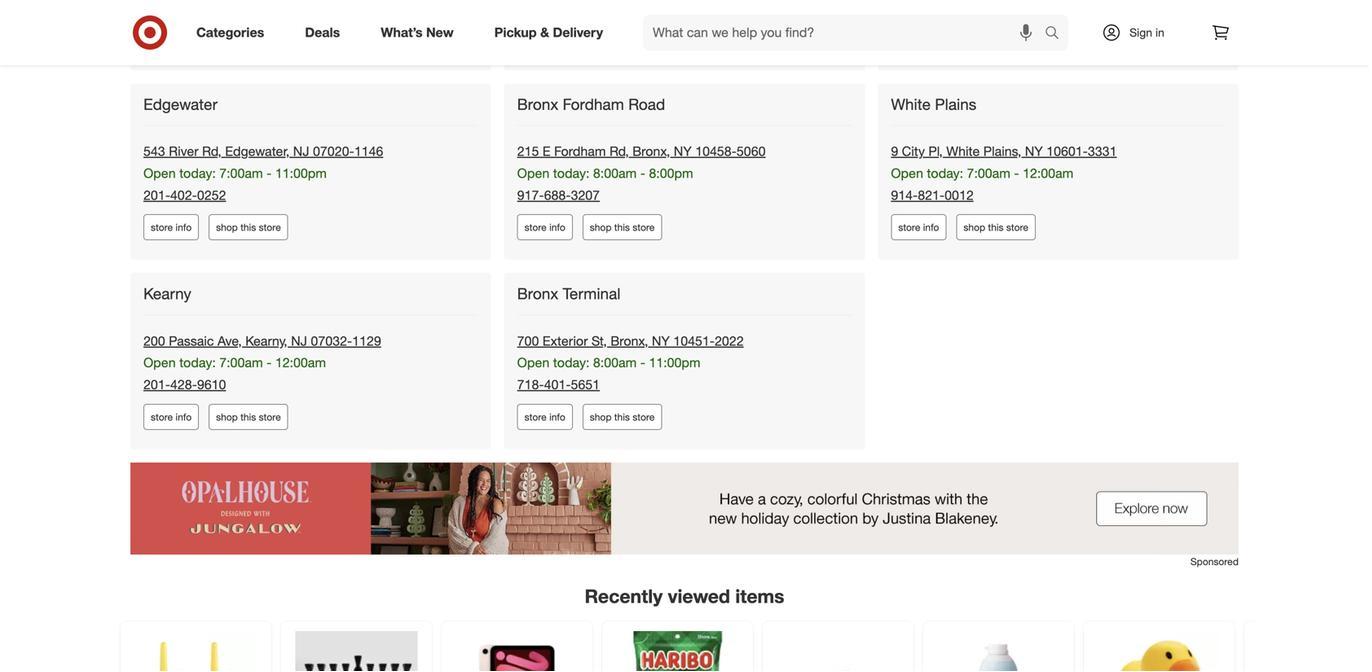 Task type: vqa. For each thing, say whether or not it's contained in the screenshot.
Delivery
yes



Task type: locate. For each thing, give the bounding box(es) containing it.
store down 200 passaic ave, kearny, nj 07032-1129 open today: 7:00am - 12:00am 201-428-9610
[[259, 411, 281, 423]]

7:00am
[[219, 165, 263, 181], [967, 165, 1011, 181], [219, 355, 263, 371]]

7:00am down ave,
[[219, 355, 263, 371]]

store left search "button"
[[1006, 32, 1029, 44]]

0 vertical spatial nj
[[293, 144, 309, 159]]

1 vertical spatial bronx
[[517, 285, 558, 303]]

this down 200 passaic ave, kearny, nj 07032-1129 open today: 7:00am - 12:00am 201-428-9610
[[241, 411, 256, 423]]

open up 718-
[[517, 355, 550, 371]]

- inside 700 exterior st, bronx, ny 10451-2022 open today: 8:00am - 11:00pm 718-401-5651
[[640, 355, 645, 371]]

white plains
[[891, 95, 977, 114]]

nj
[[293, 144, 309, 159], [291, 333, 307, 349]]

what's new link
[[367, 15, 474, 51]]

rd, down bronx fordham road link
[[610, 144, 629, 159]]

open up the "917-"
[[517, 165, 550, 181]]

fordham left road
[[563, 95, 624, 114]]

shop
[[216, 32, 238, 44], [590, 32, 612, 44], [964, 32, 985, 44], [216, 221, 238, 234], [590, 221, 612, 234], [964, 221, 985, 234], [216, 411, 238, 423], [590, 411, 612, 423]]

shop this store
[[216, 32, 281, 44], [590, 32, 655, 44], [964, 32, 1029, 44], [216, 221, 281, 234], [590, 221, 655, 234], [964, 221, 1029, 234], [216, 411, 281, 423], [590, 411, 655, 423]]

today: down passaic
[[179, 355, 216, 371]]

today: for edgewater
[[179, 165, 216, 181]]

this
[[241, 32, 256, 44], [614, 32, 630, 44], [988, 32, 1004, 44], [241, 221, 256, 234], [614, 221, 630, 234], [988, 221, 1004, 234], [241, 411, 256, 423], [614, 411, 630, 423]]

new
[[426, 25, 454, 40]]

info down the 688-
[[549, 221, 565, 234]]

shop down 3207
[[590, 221, 612, 234]]

shop this store down 9610
[[216, 411, 281, 423]]

today: up 917-688-3207 link
[[553, 165, 590, 181]]

rd, inside 543 river rd, edgewater, nj 07020-1146 open today: 7:00am - 11:00pm 201-402-0252
[[202, 144, 221, 159]]

201- down 200
[[143, 377, 170, 393]]

688-
[[544, 187, 571, 203]]

ny inside 215 e fordham rd, bronx, ny 10458-5060 open today: 8:00am - 8:00pm 917-688-3207
[[674, 144, 692, 159]]

info
[[176, 32, 192, 44], [549, 32, 565, 44], [176, 221, 192, 234], [549, 221, 565, 234], [923, 221, 939, 234], [176, 411, 192, 423], [549, 411, 565, 423]]

11:00pm
[[275, 165, 327, 181], [649, 355, 701, 371]]

open up 914-
[[891, 165, 923, 181]]

nj left "07020-"
[[293, 144, 309, 159]]

0 horizontal spatial white
[[891, 95, 931, 114]]

shop this store button down "5651"
[[583, 404, 662, 430]]

9 city pl, white plains, ny 10601-3331 link
[[891, 144, 1117, 159]]

shop up plains
[[964, 32, 985, 44]]

821-
[[918, 187, 945, 203]]

- for edgewater
[[267, 165, 272, 181]]

shop down 9610
[[216, 411, 238, 423]]

open
[[143, 165, 176, 181], [517, 165, 550, 181], [891, 165, 923, 181], [143, 355, 176, 371], [517, 355, 550, 371]]

nj inside 543 river rd, edgewater, nj 07020-1146 open today: 7:00am - 11:00pm 201-402-0252
[[293, 144, 309, 159]]

info down 401-
[[549, 411, 565, 423]]

shop this store left search "button"
[[964, 32, 1029, 44]]

201- for edgewater
[[143, 187, 170, 203]]

0 vertical spatial 12:00am
[[1023, 165, 1074, 181]]

store down 543 river rd, edgewater, nj 07020-1146 open today: 7:00am - 11:00pm 201-402-0252
[[259, 221, 281, 234]]

today: up "201-402-0252" link
[[179, 165, 216, 181]]

recently
[[585, 585, 663, 608]]

nj left 07032-
[[291, 333, 307, 349]]

today: down exterior
[[553, 355, 590, 371]]

white left plains
[[891, 95, 931, 114]]

open down "543"
[[143, 165, 176, 181]]

store left "delivery"
[[525, 32, 547, 44]]

ny inside 700 exterior st, bronx, ny 10451-2022 open today: 8:00am - 11:00pm 718-401-5651
[[652, 333, 670, 349]]

store info for white plains
[[898, 221, 939, 234]]

info left categories
[[176, 32, 192, 44]]

- inside 543 river rd, edgewater, nj 07020-1146 open today: 7:00am - 11:00pm 201-402-0252
[[267, 165, 272, 181]]

0 horizontal spatial ny
[[652, 333, 670, 349]]

shop this store left deals
[[216, 32, 281, 44]]

bronx, right the 'st,'
[[611, 333, 648, 349]]

2022
[[715, 333, 744, 349]]

- down the kearny,
[[267, 355, 272, 371]]

terminal
[[563, 285, 621, 303]]

fordham inside 215 e fordham rd, bronx, ny 10458-5060 open today: 8:00am - 8:00pm 917-688-3207
[[554, 144, 606, 159]]

11:00pm for edgewater
[[275, 165, 327, 181]]

215
[[517, 144, 539, 159]]

700
[[517, 333, 539, 349]]

shop for shop this store button under 0252
[[216, 221, 238, 234]]

shop this store down "5651"
[[590, 411, 655, 423]]

store right "delivery"
[[633, 32, 655, 44]]

543 river rd, edgewater, nj 07020-1146 open today: 7:00am - 11:00pm 201-402-0252
[[143, 144, 383, 203]]

bronx
[[517, 95, 558, 114], [517, 285, 558, 303]]

201- for kearny
[[143, 377, 170, 393]]

this down 9 city pl, white plains, ny 10601-3331 open today: 7:00am - 12:00am 914-821-0012
[[988, 221, 1004, 234]]

white plains link
[[891, 95, 980, 114]]

store down 402-
[[151, 221, 173, 234]]

white right pl,
[[946, 144, 980, 159]]

bronx, up the 8:00pm
[[633, 144, 670, 159]]

open inside 700 exterior st, bronx, ny 10451-2022 open today: 8:00am - 11:00pm 718-401-5651
[[517, 355, 550, 371]]

kearny,
[[245, 333, 287, 349]]

open inside 200 passaic ave, kearny, nj 07032-1129 open today: 7:00am - 12:00am 201-428-9610
[[143, 355, 176, 371]]

shop up edgewater link
[[216, 32, 238, 44]]

info down the '428-'
[[176, 411, 192, 423]]

12:00am down 10601-
[[1023, 165, 1074, 181]]

exterior
[[543, 333, 588, 349]]

categories
[[196, 25, 264, 40]]

today: inside 9 city pl, white plains, ny 10601-3331 open today: 7:00am - 12:00am 914-821-0012
[[927, 165, 963, 181]]

info down 402-
[[176, 221, 192, 234]]

ny up the 8:00pm
[[674, 144, 692, 159]]

viewed
[[668, 585, 730, 608]]

8:00am
[[593, 165, 637, 181], [593, 355, 637, 371]]

1 rd, from the left
[[202, 144, 221, 159]]

- for kearny
[[267, 355, 272, 371]]

shop for shop this store button to the left of deals
[[216, 32, 238, 44]]

this down 215 e fordham rd, bronx, ny 10458-5060 open today: 8:00am - 8:00pm 917-688-3207
[[614, 221, 630, 234]]

1 horizontal spatial 11:00pm
[[649, 355, 701, 371]]

shop this store button
[[209, 25, 288, 51], [583, 25, 662, 51], [956, 25, 1036, 51], [209, 214, 288, 241], [583, 214, 662, 241], [956, 214, 1036, 241], [209, 404, 288, 430], [583, 404, 662, 430]]

today: inside 700 exterior st, bronx, ny 10451-2022 open today: 8:00am - 11:00pm 718-401-5651
[[553, 355, 590, 371]]

sign
[[1130, 25, 1153, 40]]

bronx for bronx terminal
[[517, 285, 558, 303]]

today: inside 215 e fordham rd, bronx, ny 10458-5060 open today: 8:00am - 8:00pm 917-688-3207
[[553, 165, 590, 181]]

pickup
[[494, 25, 537, 40]]

201- down "543"
[[143, 187, 170, 203]]

0 vertical spatial 8:00am
[[593, 165, 637, 181]]

info for bronx terminal
[[549, 411, 565, 423]]

9610
[[197, 377, 226, 393]]

What can we help you find? suggestions appear below search field
[[643, 15, 1049, 51]]

11:00pm for bronx terminal
[[649, 355, 701, 371]]

2 rd, from the left
[[610, 144, 629, 159]]

store down 914-
[[898, 221, 921, 234]]

1 vertical spatial 11:00pm
[[649, 355, 701, 371]]

5.88"x7.75" menorah taper aluminum alloy hanukkah menorah black - spritz™ image
[[295, 631, 418, 672]]

2 8:00am from the top
[[593, 355, 637, 371]]

201- inside 543 river rd, edgewater, nj 07020-1146 open today: 7:00am - 11:00pm 201-402-0252
[[143, 187, 170, 203]]

white
[[891, 95, 931, 114], [946, 144, 980, 159]]

0 vertical spatial fordham
[[563, 95, 624, 114]]

edgewater
[[143, 95, 218, 114]]

1 bronx from the top
[[517, 95, 558, 114]]

1 vertical spatial fordham
[[554, 144, 606, 159]]

11:00pm inside 543 river rd, edgewater, nj 07020-1146 open today: 7:00am - 11:00pm 201-402-0252
[[275, 165, 327, 181]]

12:00am inside 200 passaic ave, kearny, nj 07032-1129 open today: 7:00am - 12:00am 201-428-9610
[[275, 355, 326, 371]]

rd, right river
[[202, 144, 221, 159]]

bronx up 'e'
[[517, 95, 558, 114]]

e
[[543, 144, 551, 159]]

nj inside 200 passaic ave, kearny, nj 07032-1129 open today: 7:00am - 12:00am 201-428-9610
[[291, 333, 307, 349]]

fordham right 'e'
[[554, 144, 606, 159]]

today: inside 200 passaic ave, kearny, nj 07032-1129 open today: 7:00am - 12:00am 201-428-9610
[[179, 355, 216, 371]]

0 horizontal spatial 12:00am
[[275, 355, 326, 371]]

store left categories
[[151, 32, 173, 44]]

today: inside 543 river rd, edgewater, nj 07020-1146 open today: 7:00am - 11:00pm 201-402-0252
[[179, 165, 216, 181]]

shop this store button down 3207
[[583, 214, 662, 241]]

ny
[[674, 144, 692, 159], [1025, 144, 1043, 159], [652, 333, 670, 349]]

8:00am down 215 e fordham rd, bronx, ny 10458-5060 link
[[593, 165, 637, 181]]

700 exterior st, bronx, ny 10451-2022 link
[[517, 333, 744, 349]]

0 vertical spatial 201-
[[143, 187, 170, 203]]

shop down 0252
[[216, 221, 238, 234]]

1 vertical spatial 201-
[[143, 377, 170, 393]]

shop right &
[[590, 32, 612, 44]]

open down 200
[[143, 355, 176, 371]]

1 horizontal spatial 12:00am
[[1023, 165, 1074, 181]]

1 201- from the top
[[143, 187, 170, 203]]

11:00pm inside 700 exterior st, bronx, ny 10451-2022 open today: 8:00am - 11:00pm 718-401-5651
[[649, 355, 701, 371]]

1 horizontal spatial ny
[[674, 144, 692, 159]]

today: down pl,
[[927, 165, 963, 181]]

200 passaic ave, kearny, nj 07032-1129 link
[[143, 333, 381, 349]]

2 201- from the top
[[143, 377, 170, 393]]

12:00am
[[1023, 165, 1074, 181], [275, 355, 326, 371]]

7:00am inside 200 passaic ave, kearny, nj 07032-1129 open today: 7:00am - 12:00am 201-428-9610
[[219, 355, 263, 371]]

- down 9 city pl, white plains, ny 10601-3331 link
[[1014, 165, 1019, 181]]

2 bronx from the top
[[517, 285, 558, 303]]

12:00am down 07032-
[[275, 355, 326, 371]]

this left search "button"
[[988, 32, 1004, 44]]

store down 718-
[[525, 411, 547, 423]]

store
[[151, 32, 173, 44], [259, 32, 281, 44], [525, 32, 547, 44], [633, 32, 655, 44], [1006, 32, 1029, 44], [151, 221, 173, 234], [259, 221, 281, 234], [525, 221, 547, 234], [633, 221, 655, 234], [898, 221, 921, 234], [1006, 221, 1029, 234], [151, 411, 173, 423], [259, 411, 281, 423], [525, 411, 547, 423], [633, 411, 655, 423]]

bronx for bronx fordham road
[[517, 95, 558, 114]]

bronx up 700
[[517, 285, 558, 303]]

- down 700 exterior st, bronx, ny 10451-2022 link
[[640, 355, 645, 371]]

2 horizontal spatial ny
[[1025, 144, 1043, 159]]

shop down "5651"
[[590, 411, 612, 423]]

1 horizontal spatial rd,
[[610, 144, 629, 159]]

7:00am down edgewater,
[[219, 165, 263, 181]]

shop this store up road
[[590, 32, 655, 44]]

store info link
[[143, 25, 199, 51], [517, 25, 573, 51], [143, 214, 199, 241], [517, 214, 573, 241], [891, 214, 947, 241], [143, 404, 199, 430], [517, 404, 573, 430]]

10458-
[[695, 144, 737, 159]]

1 vertical spatial 8:00am
[[593, 355, 637, 371]]

nj for kearny
[[291, 333, 307, 349]]

0 horizontal spatial rd,
[[202, 144, 221, 159]]

pl,
[[929, 144, 943, 159]]

jurassic world classic 30th anniversary walkie talkies image
[[135, 631, 257, 672]]

0 horizontal spatial 11:00pm
[[275, 165, 327, 181]]

fordham
[[563, 95, 624, 114], [554, 144, 606, 159]]

- inside 215 e fordham rd, bronx, ny 10458-5060 open today: 8:00am - 8:00pm 917-688-3207
[[640, 165, 645, 181]]

nj for edgewater
[[293, 144, 309, 159]]

nerf elite 2.0 eaglepoint rd 8 blaster image
[[777, 631, 899, 672]]

open inside 543 river rd, edgewater, nj 07020-1146 open today: 7:00am - 11:00pm 201-402-0252
[[143, 165, 176, 181]]

7:00am down plains,
[[967, 165, 1011, 181]]

store info for bronx fordham road
[[525, 221, 565, 234]]

info down the "821-"
[[923, 221, 939, 234]]

1 vertical spatial white
[[946, 144, 980, 159]]

shop for shop this store button below 3207
[[590, 221, 612, 234]]

- down 543 river rd, edgewater, nj 07020-1146 link at the top left
[[267, 165, 272, 181]]

201-
[[143, 187, 170, 203], [143, 377, 170, 393]]

shop down 0012
[[964, 221, 985, 234]]

open inside 9 city pl, white plains, ny 10601-3331 open today: 7:00am - 12:00am 914-821-0012
[[891, 165, 923, 181]]

201- inside 200 passaic ave, kearny, nj 07032-1129 open today: 7:00am - 12:00am 201-428-9610
[[143, 377, 170, 393]]

1 vertical spatial 12:00am
[[275, 355, 326, 371]]

shop for shop this store button under "5651"
[[590, 411, 612, 423]]

0012
[[945, 187, 974, 203]]

deals link
[[291, 15, 360, 51]]

1 vertical spatial nj
[[291, 333, 307, 349]]

shop for shop this store button on the left of search "button"
[[964, 32, 985, 44]]

open for bronx terminal
[[517, 355, 550, 371]]

white inside 9 city pl, white plains, ny 10601-3331 open today: 7:00am - 12:00am 914-821-0012
[[946, 144, 980, 159]]

sign in
[[1130, 25, 1165, 40]]

543
[[143, 144, 165, 159]]

info for bronx fordham road
[[549, 221, 565, 234]]

ny right plains,
[[1025, 144, 1043, 159]]

11:00pm down 10451-
[[649, 355, 701, 371]]

store info link for edgewater
[[143, 214, 199, 241]]

201-402-0252 link
[[143, 187, 226, 203]]

0 vertical spatial 11:00pm
[[275, 165, 327, 181]]

ny left 10451-
[[652, 333, 670, 349]]

200 passaic ave, kearny, nj 07032-1129 open today: 7:00am - 12:00am 201-428-9610
[[143, 333, 381, 393]]

this left deals
[[241, 32, 256, 44]]

0 vertical spatial bronx,
[[633, 144, 670, 159]]

shop this store down 3207
[[590, 221, 655, 234]]

8:00am down 700 exterior st, bronx, ny 10451-2022 link
[[593, 355, 637, 371]]

- inside 200 passaic ave, kearny, nj 07032-1129 open today: 7:00am - 12:00am 201-428-9610
[[267, 355, 272, 371]]

1 vertical spatial bronx,
[[611, 333, 648, 349]]

1 horizontal spatial white
[[946, 144, 980, 159]]

- inside 9 city pl, white plains, ny 10601-3331 open today: 7:00am - 12:00am 914-821-0012
[[1014, 165, 1019, 181]]

ny inside 9 city pl, white plains, ny 10601-3331 open today: 7:00am - 12:00am 914-821-0012
[[1025, 144, 1043, 159]]

store down 215 e fordham rd, bronx, ny 10458-5060 open today: 8:00am - 8:00pm 917-688-3207
[[633, 221, 655, 234]]

1 8:00am from the top
[[593, 165, 637, 181]]

7:00am for kearny
[[219, 355, 263, 371]]

- down 215 e fordham rd, bronx, ny 10458-5060 link
[[640, 165, 645, 181]]

9
[[891, 144, 898, 159]]

1146
[[354, 144, 383, 159]]

0 vertical spatial bronx
[[517, 95, 558, 114]]

7:00am inside 543 river rd, edgewater, nj 07020-1146 open today: 7:00am - 11:00pm 201-402-0252
[[219, 165, 263, 181]]

shop for shop this store button under 0012
[[964, 221, 985, 234]]

11:00pm down "07020-"
[[275, 165, 327, 181]]

07032-
[[311, 333, 352, 349]]

rd,
[[202, 144, 221, 159], [610, 144, 629, 159]]



Task type: describe. For each thing, give the bounding box(es) containing it.
bronx fordham road
[[517, 95, 665, 114]]

st,
[[592, 333, 607, 349]]

8:00am inside 215 e fordham rd, bronx, ny 10458-5060 open today: 8:00am - 8:00pm 917-688-3207
[[593, 165, 637, 181]]

edgewater,
[[225, 144, 289, 159]]

5060
[[737, 144, 766, 159]]

plains,
[[984, 144, 1021, 159]]

info for white plains
[[923, 221, 939, 234]]

store info for kearny
[[151, 411, 192, 423]]

9 city pl, white plains, ny 10601-3331 open today: 7:00am - 12:00am 914-821-0012
[[891, 144, 1117, 203]]

store info link for bronx fordham road
[[517, 214, 573, 241]]

shop for shop this store button above road
[[590, 32, 612, 44]]

shop this store button down 9610
[[209, 404, 288, 430]]

shop this store button left search "button"
[[956, 25, 1036, 51]]

info right &
[[549, 32, 565, 44]]

8:00am inside 700 exterior st, bronx, ny 10451-2022 open today: 8:00am - 11:00pm 718-401-5651
[[593, 355, 637, 371]]

store down the "917-"
[[525, 221, 547, 234]]

bronx terminal link
[[517, 285, 624, 304]]

sponsored
[[1191, 556, 1239, 568]]

ocean scented shaving foam - 10oz - smartly™ image
[[938, 631, 1060, 672]]

shop this store button down 0012
[[956, 214, 1036, 241]]

in
[[1156, 25, 1165, 40]]

search
[[1038, 26, 1077, 42]]

543 river rd, edgewater, nj 07020-1146 link
[[143, 144, 383, 159]]

store info link for white plains
[[891, 214, 947, 241]]

store info for bronx terminal
[[525, 411, 565, 423]]

7:00am inside 9 city pl, white plains, ny 10601-3331 open today: 7:00am - 12:00am 914-821-0012
[[967, 165, 1011, 181]]

river
[[169, 144, 199, 159]]

bronx fordham road link
[[517, 95, 669, 114]]

search button
[[1038, 15, 1077, 54]]

sign in link
[[1088, 15, 1190, 51]]

kearny
[[143, 285, 191, 303]]

700 exterior st, bronx, ny 10451-2022 open today: 8:00am - 11:00pm 718-401-5651
[[517, 333, 744, 393]]

what's
[[381, 25, 423, 40]]

rd, inside 215 e fordham rd, bronx, ny 10458-5060 open today: 8:00am - 8:00pm 917-688-3207
[[610, 144, 629, 159]]

plains
[[935, 95, 977, 114]]

8:00pm
[[649, 165, 693, 181]]

0252
[[197, 187, 226, 203]]

pickup & delivery link
[[481, 15, 624, 51]]

ny for bronx fordham road
[[674, 144, 692, 159]]

info for kearny
[[176, 411, 192, 423]]

shop this store down 0252
[[216, 221, 281, 234]]

delivery
[[553, 25, 603, 40]]

today: for bronx terminal
[[553, 355, 590, 371]]

advertisement region
[[130, 463, 1239, 555]]

718-401-5651 link
[[517, 377, 600, 393]]

718-
[[517, 377, 544, 393]]

recently viewed items
[[585, 585, 785, 608]]

shop this store button down 0252
[[209, 214, 288, 241]]

store info link for kearny
[[143, 404, 199, 430]]

passaic
[[169, 333, 214, 349]]

store info link for bronx terminal
[[517, 404, 573, 430]]

bronx terminal
[[517, 285, 621, 303]]

3207
[[571, 187, 600, 203]]

shop this store button left deals
[[209, 25, 288, 51]]

kearny link
[[143, 285, 195, 304]]

this right "delivery"
[[614, 32, 630, 44]]

ny for white plains
[[1025, 144, 1043, 159]]

store left deals
[[259, 32, 281, 44]]

201-428-9610 link
[[143, 377, 226, 393]]

store down the '428-'
[[151, 411, 173, 423]]

&
[[540, 25, 549, 40]]

401-
[[544, 377, 571, 393]]

city
[[902, 144, 925, 159]]

215 e fordham rd, bronx, ny 10458-5060 open today: 8:00am - 8:00pm 917-688-3207
[[517, 144, 766, 203]]

road
[[628, 95, 665, 114]]

haribo sweet and sour reindeer - 4oz image
[[617, 631, 739, 672]]

store info for edgewater
[[151, 221, 192, 234]]

open for edgewater
[[143, 165, 176, 181]]

0 vertical spatial white
[[891, 95, 931, 114]]

this down 700 exterior st, bronx, ny 10451-2022 open today: 8:00am - 11:00pm 718-401-5651
[[614, 411, 630, 423]]

215 e fordham rd, bronx, ny 10458-5060 link
[[517, 144, 766, 159]]

info for edgewater
[[176, 221, 192, 234]]

428-
[[170, 377, 197, 393]]

edgewater link
[[143, 95, 221, 114]]

deals
[[305, 25, 340, 40]]

3331
[[1088, 144, 1117, 159]]

munchkin white hot safety bath ducky image
[[1098, 631, 1221, 672]]

shop this store button up road
[[583, 25, 662, 51]]

5651
[[571, 377, 600, 393]]

fordham inside bronx fordham road link
[[563, 95, 624, 114]]

store down 9 city pl, white plains, ny 10601-3331 open today: 7:00am - 12:00am 914-821-0012
[[1006, 221, 1029, 234]]

7:00am for edgewater
[[219, 165, 263, 181]]

categories link
[[183, 15, 285, 51]]

what's new
[[381, 25, 454, 40]]

200
[[143, 333, 165, 349]]

- for bronx terminal
[[640, 355, 645, 371]]

this down 543 river rd, edgewater, nj 07020-1146 open today: 7:00am - 11:00pm 201-402-0252
[[241, 221, 256, 234]]

open inside 215 e fordham rd, bronx, ny 10458-5060 open today: 8:00am - 8:00pm 917-688-3207
[[517, 165, 550, 181]]

12:00am inside 9 city pl, white plains, ny 10601-3331 open today: 7:00am - 12:00am 914-821-0012
[[1023, 165, 1074, 181]]

402-
[[170, 187, 197, 203]]

shop this store down 0012
[[964, 221, 1029, 234]]

917-688-3207 link
[[517, 187, 600, 203]]

pickup & delivery
[[494, 25, 603, 40]]

10451-
[[673, 333, 715, 349]]

ave,
[[218, 333, 242, 349]]

1129
[[352, 333, 381, 349]]

bronx, inside 215 e fordham rd, bronx, ny 10458-5060 open today: 8:00am - 8:00pm 917-688-3207
[[633, 144, 670, 159]]

917-
[[517, 187, 544, 203]]

open for kearny
[[143, 355, 176, 371]]

914-821-0012 link
[[891, 187, 974, 203]]

shop for shop this store button below 9610
[[216, 411, 238, 423]]

apple ipad mini wi-fi 64gb (2021, 6th generation) - pink image
[[456, 631, 578, 672]]

store down 700 exterior st, bronx, ny 10451-2022 open today: 8:00am - 11:00pm 718-401-5651
[[633, 411, 655, 423]]

10601-
[[1047, 144, 1088, 159]]

07020-
[[313, 144, 354, 159]]

bronx, inside 700 exterior st, bronx, ny 10451-2022 open today: 8:00am - 11:00pm 718-401-5651
[[611, 333, 648, 349]]

914-
[[891, 187, 918, 203]]

items
[[735, 585, 785, 608]]

today: for kearny
[[179, 355, 216, 371]]



